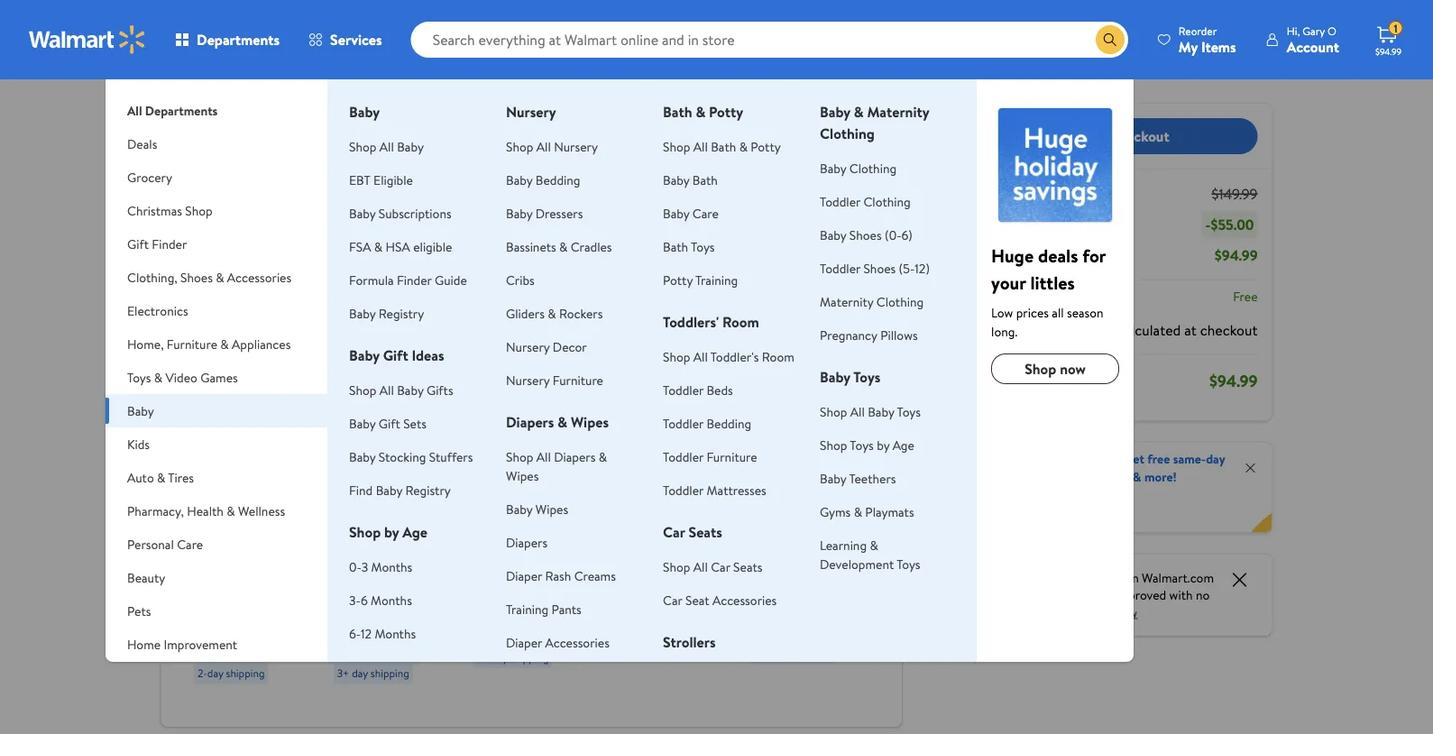 Task type: vqa. For each thing, say whether or not it's contained in the screenshot.
lack
no



Task type: locate. For each thing, give the bounding box(es) containing it.
add to cart image
[[762, 449, 783, 470]]

pickup down crossbody,
[[476, 624, 507, 639]]

departments
[[197, 30, 280, 50], [145, 101, 218, 119]]

add up baby wipes
[[504, 450, 527, 468]]

add button up $14.00
[[475, 445, 541, 474]]

add up find
[[365, 450, 387, 468]]

1 vertical spatial age
[[403, 522, 428, 542]]

a
[[469, 108, 474, 123], [1053, 450, 1060, 468]]

$187.00
[[612, 501, 664, 524]]

apple left airtag
[[751, 544, 788, 564]]

baby gift ideas
[[349, 345, 444, 365]]

0 vertical spatial plan
[[365, 131, 387, 149]]

shop all nursery link
[[506, 138, 598, 155]]

checkout right continue
[[1112, 126, 1170, 146]]

1 year from the top
[[339, 131, 362, 149]]

seller left 'pregnancy'
[[782, 336, 807, 352]]

walmart.com
[[1142, 569, 1214, 586]]

with down personal care dropdown button
[[193, 564, 220, 584]]

for inside banner
[[1070, 493, 1086, 511]]

delivery inside the now $19.88 group
[[379, 640, 418, 655]]

on
[[1125, 569, 1139, 586]]

0 horizontal spatial apple
[[193, 544, 230, 564]]

toddler for toddler beds
[[663, 381, 704, 399]]

best for apple airpods with charging case (2nd generation)
[[201, 336, 222, 352]]

1 seller from the left
[[224, 336, 249, 352]]

room up toddler's
[[723, 312, 759, 332]]

1 vertical spatial car
[[711, 558, 730, 575]]

at
[[457, 108, 466, 123], [1184, 320, 1197, 340]]

at right calculated
[[1184, 320, 1197, 340]]

patio & garden button
[[106, 661, 327, 695]]

strollers
[[663, 632, 716, 652]]

1 horizontal spatial checkout
[[1200, 320, 1258, 340]]

1 vertical spatial $94.99
[[1215, 245, 1258, 265]]

best seller inside now $99.00 group
[[201, 336, 249, 352]]

gift inside dropdown button
[[127, 235, 149, 253]]

plan for $11.00
[[365, 131, 387, 149]]

now down mattresses
[[751, 501, 784, 524]]

increase quantity sony wh-ch720n-noise canceling wireless bluetooth headphones- black, current quantity 1 image
[[858, 212, 872, 227]]

free left 30-
[[302, 14, 326, 31]]

same-
[[1173, 450, 1206, 468]]

nursery furniture link
[[506, 371, 603, 389]]

fsa & hsa eligible link
[[349, 238, 452, 255]]

2 add to cart image from the left
[[483, 449, 504, 470]]

checkout for continue to checkout
[[1112, 126, 1170, 146]]

baby shoes (0-6) link
[[820, 226, 913, 244]]

year down 3-year plan - $11.00
[[338, 160, 362, 178]]

1 vertical spatial care
[[177, 535, 203, 553]]

day inside the now $19.88 group
[[351, 665, 368, 681]]

find baby registry
[[349, 481, 451, 499]]

eligible
[[413, 238, 452, 255]]

3
[[361, 558, 368, 575]]

1 horizontal spatial 1
[[1394, 20, 1398, 36]]

2 plan from the top
[[365, 160, 387, 178]]

1 vertical spatial wipes
[[506, 467, 539, 484]]

shoes inside dropdown button
[[180, 268, 213, 286]]

walmart image
[[29, 25, 146, 54]]

diaper down dye
[[506, 634, 542, 651]]

to inside become a member to get free same-day delivery, gas discounts & more!
[[1111, 450, 1123, 468]]

banner
[[931, 442, 1272, 533]]

2 horizontal spatial now
[[751, 501, 784, 524]]

day inside now $86.88 group
[[770, 645, 786, 661]]

0 vertical spatial age
[[893, 436, 914, 454]]

all for baby gift ideas
[[380, 381, 394, 399]]

now
[[193, 501, 226, 524], [333, 501, 365, 524], [751, 501, 784, 524]]

1 now from the left
[[193, 501, 226, 524]]

best seller inside now $86.88 group
[[759, 336, 807, 352]]

seats up car seat accessories
[[733, 558, 763, 575]]

pickup up patio & garden dropdown button
[[197, 640, 228, 655]]

furniture for nursery
[[553, 371, 603, 389]]

to left get
[[1111, 450, 1123, 468]]

3 seller from the left
[[503, 336, 528, 352]]

protection
[[375, 64, 433, 82]]

0 vertical spatial $55.00
[[848, 8, 880, 23]]

pickup up "12-" at the left bottom of page
[[337, 640, 368, 655]]

to right continue
[[1095, 126, 1108, 146]]

months
[[371, 558, 412, 575], [371, 591, 412, 609], [375, 625, 416, 642], [381, 658, 423, 676]]

1 vertical spatial by
[[877, 436, 890, 454]]

room right toddler's
[[762, 348, 794, 365]]

calculated at checkout
[[1115, 320, 1258, 340]]

1 add to cart image from the left
[[343, 449, 365, 470]]

2 now from the left
[[333, 501, 365, 524]]

baby for baby stocking stuffers
[[349, 448, 376, 465]]

baby for baby bedding
[[506, 171, 533, 189]]

shop up '2-year plan - $8.00'
[[349, 138, 377, 155]]

toddler for toddler bedding
[[663, 414, 704, 432]]

with inside see if you're pre-approved with no credit risk.
[[1170, 586, 1193, 604]]

save
[[671, 211, 696, 228]]

$14.00 justice girls micro mini dome crossbody, pink tie dye
[[472, 501, 572, 627]]

0 horizontal spatial pickup
[[197, 640, 228, 655]]

all for bath & potty
[[693, 138, 708, 155]]

beauty
[[127, 569, 165, 586]]

now inside now $99.00 $129.00 apple airpods with charging case (2nd generation)
[[193, 501, 226, 524]]

year down one
[[339, 131, 362, 149]]

shop by age
[[349, 522, 428, 542]]

shoes for (0-
[[849, 226, 882, 244]]

finder for formula
[[397, 271, 432, 289]]

shop for shop all baby toys
[[820, 403, 847, 420]]

bath & potty
[[663, 102, 743, 122]]

best seller for $14.00
[[480, 336, 528, 352]]

by up teethers
[[877, 436, 890, 454]]

0 horizontal spatial training
[[506, 600, 549, 618]]

3+ day shipping inside $14.00 group
[[476, 649, 548, 665]]

all inside shop all diapers & wipes
[[536, 448, 551, 465]]

free for free 30-day returns
[[302, 14, 326, 31]]

seller inside the now $19.88 group
[[364, 336, 389, 352]]

1 horizontal spatial apple
[[751, 544, 788, 564]]

$187.00 group
[[612, 326, 719, 687]]

plan for $8.00
[[365, 160, 387, 178]]

$94.99 right account
[[1375, 45, 1402, 57]]

0 vertical spatial room
[[723, 312, 759, 332]]

0 horizontal spatial furniture
[[167, 335, 217, 353]]

departments up all departments link
[[197, 30, 280, 50]]

shop inside 'dropdown button'
[[185, 202, 213, 219]]

toddler for toddler clothing
[[820, 193, 861, 210]]

- inside apple airtag - 4 pack
[[833, 544, 839, 564]]

1 vertical spatial 2-
[[197, 665, 207, 681]]

clothing for toddler
[[864, 193, 911, 210]]

shop down diapers & wipes
[[506, 448, 533, 465]]

2 diaper from the top
[[506, 634, 542, 651]]

3 best from the left
[[480, 336, 501, 352]]

shop all diapers & wipes link
[[506, 448, 607, 484]]

shop all car seats link
[[663, 558, 763, 575]]

1 vertical spatial year
[[338, 160, 362, 178]]

formula finder guide link
[[349, 271, 467, 289]]

gift finder
[[127, 235, 187, 253]]

airtag
[[791, 544, 830, 564]]

months for 3-6 months
[[371, 591, 412, 609]]

toys down save for later button
[[691, 238, 715, 255]]

maker, left and
[[612, 588, 654, 607]]

baby inside 'baby & maternity clothing'
[[820, 102, 850, 122]]

shipping inside now $86.88 group
[[789, 645, 827, 661]]

1 vertical spatial training
[[506, 600, 549, 618]]

2 vertical spatial furniture
[[707, 448, 757, 465]]

day down home improvement dropdown button
[[207, 665, 223, 681]]

gift up clothing,
[[127, 235, 149, 253]]

1 vertical spatial maternity
[[820, 293, 874, 310]]

& right fsa
[[374, 238, 383, 255]]

shipping up dark
[[649, 624, 688, 639]]

shoes for &
[[180, 268, 213, 286]]

1 horizontal spatial now
[[333, 501, 365, 524]]

0 horizontal spatial a
[[469, 108, 474, 123]]

shop for shop all nursery
[[506, 138, 533, 155]]

2 vertical spatial accessories
[[545, 634, 610, 651]]

2 horizontal spatial add button
[[615, 445, 681, 474]]

1 vertical spatial 3-
[[349, 591, 361, 609]]

2 seller from the left
[[364, 336, 389, 352]]

2- for year
[[328, 160, 338, 178]]

shipping right "12-" at the left bottom of page
[[370, 665, 409, 681]]

$14.00
[[472, 501, 519, 524]]

0 vertical spatial 1
[[1394, 20, 1398, 36]]

less
[[280, 293, 306, 315]]

finder inside gift finder dropdown button
[[152, 235, 187, 253]]

best inside now $99.00 group
[[201, 336, 222, 352]]

pillows
[[880, 326, 918, 344]]

0 vertical spatial maternity
[[867, 102, 929, 122]]

cappuccino
[[612, 627, 686, 647]]

now for now $99.00 $129.00 apple airpods with charging case (2nd generation)
[[193, 501, 226, 524]]

0 vertical spatial departments
[[197, 30, 280, 50]]

care inside dropdown button
[[177, 535, 203, 553]]

2 horizontal spatial with
[[1170, 586, 1193, 604]]

maternity inside 'baby & maternity clothing'
[[867, 102, 929, 122]]

2- inside now $99.00 group
[[197, 665, 207, 681]]

shop inside shop all diapers & wipes
[[506, 448, 533, 465]]

toys up the shop all baby toys
[[853, 367, 881, 387]]

1 horizontal spatial 2-
[[328, 160, 338, 178]]

finder down fsa & hsa eligible link
[[397, 271, 432, 289]]

shop all toddler's room
[[663, 348, 794, 365]]

bedding
[[536, 171, 580, 189], [707, 414, 751, 432]]

3 add button from the left
[[615, 445, 681, 474]]

see
[[1022, 586, 1042, 604]]

add button inside $187.00 group
[[615, 445, 681, 474]]

add to cart image inside $14.00 group
[[483, 449, 504, 470]]

all for toddlers' room
[[693, 348, 708, 365]]

baby for baby & maternity clothing
[[820, 102, 850, 122]]

baby for baby care
[[663, 204, 690, 222]]

1 vertical spatial maker,
[[612, 647, 654, 667]]

diaper rash creams
[[506, 567, 616, 584]]

baby dressers link
[[506, 204, 583, 222]]

accessories down pants
[[545, 634, 610, 651]]

1 horizontal spatial free
[[1233, 288, 1258, 305]]

to inside button
[[1095, 126, 1108, 146]]

0 horizontal spatial bedding
[[536, 171, 580, 189]]

delivery
[[518, 624, 557, 639], [239, 640, 278, 655], [379, 640, 418, 655]]

shop left now
[[1025, 359, 1056, 379]]

add inside $14.00 group
[[504, 450, 527, 468]]

2 horizontal spatial furniture
[[707, 448, 757, 465]]

bassinets & cradles
[[506, 238, 612, 255]]

save
[[824, 10, 840, 22]]

best inside $14.00 group
[[480, 336, 501, 352]]

best seller left 'pregnancy'
[[759, 336, 807, 352]]

day left and
[[630, 624, 647, 639]]

baby for baby registry
[[349, 304, 376, 322]]

1 vertical spatial free
[[1044, 493, 1067, 511]]

delivery inside $14.00 group
[[518, 624, 557, 639]]

2 apple from the left
[[751, 544, 788, 564]]

2 horizontal spatial delivery
[[518, 624, 557, 639]]

4 seller from the left
[[782, 336, 807, 352]]

accessories up the gift ideas for less
[[227, 268, 291, 286]]

room
[[723, 312, 759, 332], [762, 348, 794, 365]]

0 horizontal spatial $55.00
[[848, 8, 880, 23]]

clothing inside 'baby & maternity clothing'
[[820, 124, 875, 143]]

best seller down baby registry
[[340, 336, 389, 352]]

finder down christmas shop
[[152, 235, 187, 253]]

capital one credit card image
[[952, 575, 1011, 615]]

day down car seat accessories
[[770, 645, 786, 661]]

baby for baby clothing
[[820, 159, 846, 177]]

day left close walmart plus section icon
[[1206, 450, 1225, 468]]

a left time.)
[[469, 108, 474, 123]]

bedding for toddler bedding
[[707, 414, 751, 432]]

diaper up crossbody,
[[506, 567, 542, 584]]

pickup inside $14.00 group
[[476, 624, 507, 639]]

shipping inside the now $19.88 group
[[370, 665, 409, 681]]

now inside now $19.88 $24.98 onn. reusable 35mm camera with flash 52
[[333, 501, 365, 524]]

add to cart image for now
[[343, 449, 365, 470]]

1 horizontal spatial age
[[893, 436, 914, 454]]

seller inside now $99.00 group
[[224, 336, 249, 352]]

1 best seller from the left
[[201, 336, 249, 352]]

1 best from the left
[[201, 336, 222, 352]]

appliances
[[232, 335, 291, 353]]

seller up games
[[224, 336, 249, 352]]

baby for baby bath
[[663, 171, 690, 189]]

2 horizontal spatial accessories
[[713, 591, 777, 609]]

day inside $14.00 group
[[491, 649, 507, 665]]

1 horizontal spatial finder
[[397, 271, 432, 289]]

more!
[[1145, 468, 1177, 485]]

0 vertical spatial free
[[302, 14, 326, 31]]

baby for "baby" dropdown button
[[127, 402, 154, 419]]

2- left ebt
[[328, 160, 338, 178]]

for inside huge deals for your littles low prices all season long.
[[1083, 243, 1106, 268]]

2 vertical spatial potty
[[663, 271, 693, 289]]

departments up deals dropdown button
[[145, 101, 218, 119]]

0 horizontal spatial potty
[[663, 271, 693, 289]]

day left returns
[[349, 14, 367, 31]]

0 horizontal spatial finder
[[152, 235, 187, 253]]

0 vertical spatial accessories
[[227, 268, 291, 286]]

shoes left (5-
[[864, 259, 896, 277]]

subtotal (1 item)
[[945, 184, 1048, 204]]

0 vertical spatial $94.99
[[1375, 45, 1402, 57]]

2 best from the left
[[340, 336, 361, 352]]

car up car seat accessories
[[711, 558, 730, 575]]

all up toddler beds
[[693, 348, 708, 365]]

seller inside now $86.88 group
[[782, 336, 807, 352]]

1 vertical spatial a
[[1053, 450, 1060, 468]]

shop all nursery
[[506, 138, 598, 155]]

shop up "baby gift sets"
[[349, 381, 377, 399]]

best seller inside the now $19.88 group
[[340, 336, 389, 352]]

& down diapers & wipes
[[599, 448, 607, 465]]

2 best seller from the left
[[340, 336, 389, 352]]

delivery down "training pants" link
[[518, 624, 557, 639]]

pets button
[[106, 594, 327, 628]]

1 horizontal spatial to
[[1111, 450, 1123, 468]]

now $99.00 group
[[193, 326, 301, 691]]

$99.00
[[230, 501, 277, 524]]

1 horizontal spatial by
[[463, 64, 476, 82]]

toddler down toddler bedding link
[[663, 448, 704, 465]]

seats
[[689, 522, 722, 542], [733, 558, 763, 575]]

0 horizontal spatial age
[[403, 522, 428, 542]]

home improvement button
[[106, 628, 327, 661]]

baby for baby wipes
[[506, 500, 533, 518]]

toddler up increase quantity sony wh-ch720n-noise canceling wireless bluetooth headphones- black, current quantity 1 icon
[[820, 193, 861, 210]]

all up baby bedding link
[[536, 138, 551, 155]]

furniture for home,
[[167, 335, 217, 353]]

guide
[[435, 271, 467, 289]]

0 horizontal spatial with
[[193, 564, 220, 584]]

0 vertical spatial finder
[[152, 235, 187, 253]]

age up reusable
[[403, 522, 428, 542]]

baby subscriptions
[[349, 204, 452, 222]]

0 vertical spatial diaper
[[506, 567, 542, 584]]

5
[[530, 595, 536, 610]]

add to cart image up find
[[343, 449, 365, 470]]

1 vertical spatial checkout
[[1200, 320, 1258, 340]]

maker,
[[612, 588, 654, 607], [612, 647, 654, 667]]

0 horizontal spatial to
[[1095, 126, 1108, 146]]

& right gyms at the bottom
[[854, 503, 862, 520]]

months for 0-3 months
[[371, 558, 412, 575]]

1 vertical spatial registry
[[405, 481, 451, 499]]

banner containing become a member to get free same-day delivery, gas discounts & more!
[[931, 442, 1272, 533]]

baby for baby dressers
[[506, 204, 533, 222]]

toys right development
[[897, 555, 921, 573]]

shipping down home improvement dropdown button
[[226, 665, 264, 681]]

now down find
[[333, 501, 365, 524]]

checkout right calculated
[[1200, 320, 1258, 340]]

year for 3-
[[339, 131, 362, 149]]

clothing up toddler clothing
[[849, 159, 897, 177]]

shop up baby teethers
[[820, 436, 847, 454]]

1
[[1394, 20, 1398, 36], [824, 211, 828, 228]]

low
[[991, 304, 1013, 321]]

0 vertical spatial potty
[[709, 102, 743, 122]]

$129.00
[[193, 524, 234, 541]]

toddler clothing link
[[820, 193, 911, 210]]

1 vertical spatial diapers
[[554, 448, 596, 465]]

now for now $86.88
[[751, 501, 784, 524]]

plan
[[436, 64, 460, 82]]

0 vertical spatial year
[[339, 131, 362, 149]]

deals
[[1038, 243, 1078, 268]]

1 horizontal spatial free
[[1148, 450, 1170, 468]]

& up development
[[870, 536, 878, 554]]

diapers for diapers link
[[506, 534, 548, 551]]

2 vertical spatial diapers
[[506, 534, 548, 551]]

1 apple from the left
[[193, 544, 230, 564]]

0 vertical spatial training
[[695, 271, 738, 289]]

$55.00 right the save
[[848, 8, 880, 23]]

0-3 months
[[349, 558, 412, 575]]

0 vertical spatial maker,
[[612, 588, 654, 607]]

1 horizontal spatial room
[[762, 348, 794, 365]]

with inside now $99.00 $129.00 apple airpods with charging case (2nd generation)
[[193, 564, 220, 584]]

3+ left and
[[616, 624, 628, 639]]

shop for shop all car seats
[[663, 558, 690, 575]]

1 add button from the left
[[336, 445, 402, 474]]

0 horizontal spatial 2-
[[197, 665, 207, 681]]

toddler for toddler furniture
[[663, 448, 704, 465]]

3+ down car seat accessories
[[755, 645, 767, 661]]

free down gas
[[1044, 493, 1067, 511]]

maternity up baby clothing link
[[867, 102, 929, 122]]

with for now
[[193, 564, 220, 584]]

add to cart image inside the now $19.88 group
[[343, 449, 365, 470]]

3+ day shipping inside $187.00 group
[[616, 624, 688, 639]]

sony wh-ch720n-noise canceling wireless bluetooth headphones- black, with add-on services, 1 in cart image
[[183, 0, 269, 51]]

continue to checkout button
[[945, 118, 1258, 154]]

4 best from the left
[[759, 336, 780, 352]]

remove
[[591, 211, 635, 228]]

3 best seller from the left
[[480, 336, 528, 352]]

teethers
[[849, 469, 896, 487]]

you're
[[1055, 586, 1089, 604]]

clothing up baby clothing link
[[820, 124, 875, 143]]

toys inside learning & development toys
[[897, 555, 921, 573]]

for inside button
[[699, 211, 715, 228]]

with left no
[[1170, 586, 1193, 604]]

long.
[[991, 322, 1018, 340]]

best inside now $86.88 group
[[759, 336, 780, 352]]

best down electronics dropdown button
[[201, 336, 222, 352]]

1 horizontal spatial a
[[1053, 450, 1060, 468]]

nursery for nursery
[[506, 102, 556, 122]]

1 horizontal spatial with
[[333, 584, 360, 603]]

checkout inside button
[[1112, 126, 1170, 146]]

1 plan from the top
[[365, 131, 387, 149]]

$55.00
[[848, 8, 880, 23], [1211, 215, 1254, 235]]

maker
[[612, 607, 651, 627]]

diaper for diaper accessories
[[506, 634, 542, 651]]

0 horizontal spatial care
[[177, 535, 203, 553]]

1 horizontal spatial furniture
[[553, 371, 603, 389]]

best down baby registry
[[340, 336, 361, 352]]

walmart plus image
[[945, 460, 999, 479]]

bassinets
[[506, 238, 556, 255]]

furniture
[[167, 335, 217, 353], [553, 371, 603, 389], [707, 448, 757, 465]]

bedding for baby bedding
[[536, 171, 580, 189]]

shoes
[[849, 226, 882, 244], [864, 259, 896, 277], [180, 268, 213, 286]]

0 vertical spatial bedding
[[536, 171, 580, 189]]

1 horizontal spatial 3-
[[349, 591, 361, 609]]

3+ down tie
[[476, 649, 488, 665]]

toddler for toddler mattresses
[[663, 481, 704, 499]]

1 horizontal spatial training
[[695, 271, 738, 289]]

(only
[[300, 108, 326, 123]]

shoes down gift finder dropdown button
[[180, 268, 213, 286]]

christmas shop
[[127, 202, 213, 219]]

3-6 months
[[349, 591, 412, 609]]

registry down formula finder guide
[[379, 304, 424, 322]]

delivery for $14.00
[[518, 624, 557, 639]]

4
[[842, 544, 851, 564]]

maker, left dark
[[612, 647, 654, 667]]

0 horizontal spatial 3-
[[328, 131, 339, 149]]

0 horizontal spatial checkout
[[1112, 126, 1170, 146]]

by right plan
[[463, 64, 476, 82]]

shop for shop now
[[1025, 359, 1056, 379]]

1 horizontal spatial at
[[1184, 320, 1197, 340]]

3- for 6
[[349, 591, 361, 609]]

car for seats
[[663, 522, 685, 542]]

0 vertical spatial furniture
[[167, 335, 217, 353]]

best seller up games
[[201, 336, 249, 352]]

4 best seller from the left
[[759, 336, 807, 352]]

0 vertical spatial a
[[469, 108, 474, 123]]

1 horizontal spatial k-
[[692, 548, 706, 568]]

0 vertical spatial by
[[463, 64, 476, 82]]

diaper for diaper rash creams
[[506, 567, 542, 584]]

0 horizontal spatial seats
[[689, 522, 722, 542]]

add button inside the now $19.88 group
[[336, 445, 402, 474]]

baby inside dropdown button
[[127, 402, 154, 419]]

seller inside $14.00 group
[[503, 336, 528, 352]]

bedding down beds
[[707, 414, 751, 432]]

best seller inside $14.00 group
[[480, 336, 528, 352]]

wipes down nursery furniture
[[571, 412, 609, 432]]

best for $14.00
[[480, 336, 501, 352]]

add up $187.00
[[644, 450, 666, 468]]

1 diaper from the top
[[506, 567, 542, 584]]

0 vertical spatial 3-
[[328, 131, 339, 149]]

baby for baby gift ideas
[[349, 345, 380, 365]]

diapers inside shop all diapers & wipes
[[554, 448, 596, 465]]

1 horizontal spatial pickup
[[337, 640, 368, 655]]

potty training
[[663, 271, 738, 289]]

shop for shop all bath & potty
[[663, 138, 690, 155]]

2-
[[328, 160, 338, 178], [197, 665, 207, 681]]

3- left flash
[[349, 591, 361, 609]]

ebt eligible
[[349, 171, 413, 189]]

2 year from the top
[[338, 160, 362, 178]]

serve
[[653, 548, 688, 568]]

furniture inside dropdown button
[[167, 335, 217, 353]]

35mm
[[333, 564, 372, 584]]

all up shop toys by age
[[850, 403, 865, 420]]

pickup inside the now $19.88 group
[[337, 640, 368, 655]]

remove button
[[584, 205, 642, 234]]

all for baby toys
[[850, 403, 865, 420]]

12
[[361, 625, 372, 642]]

add button inside $14.00 group
[[475, 445, 541, 474]]

1 vertical spatial plan
[[365, 160, 387, 178]]

add to cart image
[[343, 449, 365, 470], [483, 449, 504, 470]]

52
[[391, 611, 402, 626]]

seller for apple airpods with charging case (2nd generation)
[[224, 336, 249, 352]]

cradles
[[571, 238, 612, 255]]

2 add button from the left
[[475, 445, 541, 474]]

toddler down toddler furniture
[[663, 481, 704, 499]]

shop all baby link
[[349, 138, 424, 155]]

0 horizontal spatial add to cart image
[[343, 449, 365, 470]]

day inside become a member to get free same-day delivery, gas discounts & more!
[[1206, 450, 1225, 468]]

3- down one
[[328, 131, 339, 149]]

beds
[[707, 381, 733, 399]]

3 now from the left
[[751, 501, 784, 524]]

allstate
[[479, 64, 521, 82]]

3+ inside $14.00 group
[[476, 649, 488, 665]]

0 horizontal spatial add button
[[336, 445, 402, 474]]

&
[[696, 102, 706, 122], [854, 102, 864, 122], [739, 138, 748, 155], [374, 238, 383, 255], [559, 238, 568, 255], [216, 268, 224, 286], [548, 304, 556, 322], [220, 335, 229, 353], [154, 368, 162, 386], [558, 412, 567, 432], [599, 448, 607, 465], [1133, 468, 1142, 485], [157, 469, 165, 486], [227, 502, 235, 520], [854, 503, 862, 520], [870, 536, 878, 554], [158, 669, 167, 686]]

all
[[127, 101, 142, 119], [380, 138, 394, 155], [536, 138, 551, 155], [693, 138, 708, 155], [693, 348, 708, 365], [380, 381, 394, 399], [850, 403, 865, 420], [536, 448, 551, 465], [693, 558, 708, 575]]

2 vertical spatial by
[[384, 522, 399, 542]]

seller for $14.00
[[503, 336, 528, 352]]



Task type: describe. For each thing, give the bounding box(es) containing it.
member
[[1063, 450, 1108, 468]]

& right gliders
[[548, 304, 556, 322]]

on walmart.com
[[1122, 569, 1214, 586]]

wipes inside shop all diapers & wipes
[[506, 467, 539, 484]]

& left cradles
[[559, 238, 568, 255]]

now $86.88 group
[[751, 326, 859, 671]]

pharmacy, health & wellness
[[127, 502, 285, 520]]

2 maker, from the top
[[612, 647, 654, 667]]

baby for baby subscriptions
[[349, 204, 376, 222]]

1 horizontal spatial accessories
[[545, 634, 610, 651]]

nursery for nursery decor
[[506, 338, 550, 355]]

1 vertical spatial accessories
[[713, 591, 777, 609]]

toddler mattresses link
[[663, 481, 766, 499]]

& inside become a member to get free same-day delivery, gas discounts & more!
[[1133, 468, 1142, 485]]

pickup inside now $99.00 group
[[197, 640, 228, 655]]

add up "view"
[[300, 64, 322, 82]]

pregnancy pillows link
[[820, 326, 918, 344]]

one
[[329, 108, 346, 123]]

days!
[[1106, 493, 1134, 511]]

search icon image
[[1103, 32, 1117, 47]]

shop for shop all baby
[[349, 138, 377, 155]]

auto & tires
[[127, 469, 194, 486]]

baby gift sets link
[[349, 414, 427, 432]]

keurig
[[612, 528, 652, 548]]

add inside the now $19.88 group
[[365, 450, 387, 468]]

all up deals
[[127, 101, 142, 119]]

now $99.00 $129.00 apple airpods with charging case (2nd generation)
[[193, 501, 282, 623]]

& inside learning & development toys
[[870, 536, 878, 554]]

now $19.88 group
[[333, 326, 440, 691]]

toddler shoes (5-12)
[[820, 259, 930, 277]]

1 horizontal spatial potty
[[709, 102, 743, 122]]

dismiss capital one banner image
[[1229, 569, 1251, 590]]

apple inside apple airtag - 4 pack
[[751, 544, 788, 564]]

baby subscriptions link
[[349, 204, 452, 222]]

shipping inside $14.00 group
[[510, 649, 548, 665]]

view details button
[[300, 85, 365, 103]]

generation)
[[193, 603, 269, 623]]

shipping inside $187.00 group
[[649, 624, 688, 639]]

& up games
[[220, 335, 229, 353]]

learning & development toys
[[820, 536, 921, 573]]

toys inside dropdown button
[[127, 368, 151, 386]]

baby care
[[663, 204, 719, 222]]

furniture for toddler
[[707, 448, 757, 465]]

baby image
[[991, 101, 1119, 229]]

0 horizontal spatial room
[[723, 312, 759, 332]]

latte
[[657, 588, 690, 607]]

baby for baby toys
[[820, 367, 850, 387]]

& down "bath & potty"
[[739, 138, 748, 155]]

toys up baby teethers
[[850, 436, 874, 454]]

diaper rash creams link
[[506, 567, 616, 584]]

best seller for apple airpods with charging case (2nd generation)
[[201, 336, 249, 352]]

diapers for diapers & wipes
[[506, 412, 554, 432]]

2 vertical spatial $94.99
[[1209, 369, 1258, 392]]

formula finder guide
[[349, 271, 467, 289]]

electronics button
[[106, 294, 327, 327]]

charging
[[224, 564, 281, 584]]

shipping inside now $99.00 group
[[226, 665, 264, 681]]

shop all car seats
[[663, 558, 763, 575]]

0-3 months link
[[349, 558, 412, 575]]

1195
[[670, 595, 689, 610]]

day inside now $99.00 group
[[207, 665, 223, 681]]

1 vertical spatial at
[[1184, 320, 1197, 340]]

pink
[[545, 588, 572, 607]]

apple airtag - 4 pack
[[751, 544, 851, 584]]

0 horizontal spatial k-
[[656, 528, 669, 548]]

6)
[[902, 226, 913, 244]]

flash
[[363, 584, 395, 603]]

a inside view details (only one option can be selected at a time.)
[[469, 108, 474, 123]]

3+ day shipping inside now $86.88 group
[[755, 645, 827, 661]]

$14.00 group
[[472, 326, 580, 675]]

accessories inside clothing, shoes & accessories dropdown button
[[227, 268, 291, 286]]

baby for baby teethers
[[820, 469, 846, 487]]

walmart+
[[988, 493, 1041, 511]]

add button for $14.00
[[475, 445, 541, 474]]

add inside $187.00 group
[[644, 450, 666, 468]]

seller for now $86.88
[[782, 336, 807, 352]]

nursery up baby bedding link
[[554, 138, 598, 155]]

mini
[[512, 548, 539, 568]]

& inside 'baby & maternity clothing'
[[854, 102, 864, 122]]

toddler beds
[[663, 381, 733, 399]]

and
[[654, 607, 677, 627]]

try
[[969, 493, 985, 511]]

a inside become a member to get free same-day delivery, gas discounts & more!
[[1053, 450, 1060, 468]]

1 vertical spatial departments
[[145, 101, 218, 119]]

christmas shop button
[[106, 194, 327, 227]]

$86.88
[[788, 501, 836, 524]]

& right health
[[227, 502, 235, 520]]

bath toys
[[663, 238, 715, 255]]

estimated
[[945, 371, 1009, 391]]

creams
[[574, 567, 616, 584]]

learn how link
[[1082, 604, 1138, 621]]

0 horizontal spatial 1
[[824, 211, 828, 228]]

now for now $19.88 $24.98 onn. reusable 35mm camera with flash 52
[[333, 501, 365, 524]]

now $19.88 $24.98 onn. reusable 35mm camera with flash 52
[[333, 501, 425, 626]]

add to cart image for $14.00
[[483, 449, 504, 470]]

gift down clothing, shoes & accessories
[[183, 293, 211, 315]]

0 horizontal spatial by
[[384, 522, 399, 542]]

diapers link
[[506, 534, 548, 551]]

care for personal care
[[177, 535, 203, 553]]

delivery for now
[[379, 640, 418, 655]]

gift left ideas
[[383, 345, 408, 365]]

nursery furniture
[[506, 371, 603, 389]]

0 horizontal spatial free
[[1044, 493, 1067, 511]]

& down nursery furniture
[[558, 412, 567, 432]]

gyms & playmats link
[[820, 503, 914, 520]]

shop now
[[1025, 359, 1086, 379]]

0 vertical spatial seats
[[689, 522, 722, 542]]

shop all bath & potty link
[[663, 138, 781, 155]]

$19.88
[[369, 501, 413, 524]]

& inside shop all diapers & wipes
[[599, 448, 607, 465]]

best for now $86.88
[[759, 336, 780, 352]]

shoes for (5-
[[864, 259, 896, 277]]

3+ day shipping inside the now $19.88 group
[[337, 665, 409, 681]]

& right patio
[[158, 669, 167, 686]]

car seat accessories link
[[663, 591, 777, 609]]

add button for now
[[336, 445, 402, 474]]

& left tires
[[157, 469, 165, 486]]

6-12 months
[[349, 625, 416, 642]]

bath down "bath & potty"
[[711, 138, 736, 155]]

car for seat
[[663, 591, 682, 609]]

& left video
[[154, 368, 162, 386]]

shop all diapers & wipes
[[506, 448, 607, 484]]

bath up shop all bath & potty
[[663, 102, 692, 122]]

ebt
[[349, 171, 370, 189]]

1 vertical spatial seats
[[733, 558, 763, 575]]

clothing for maternity
[[877, 293, 924, 310]]

1 vertical spatial room
[[762, 348, 794, 365]]

prices
[[1016, 304, 1049, 321]]

12-
[[349, 658, 364, 676]]

reorder my items
[[1179, 23, 1236, 56]]

airpods
[[233, 544, 282, 564]]

learning & development toys link
[[820, 536, 921, 573]]

best seller for now $86.88
[[759, 336, 807, 352]]

pickup for $14.00
[[476, 624, 507, 639]]

fsa
[[349, 238, 371, 255]]

care for baby care
[[693, 204, 719, 222]]

$8.00
[[398, 160, 429, 178]]

next slide for horizontalscrollerrecommendations list image
[[822, 395, 866, 438]]

all for diapers & wipes
[[536, 448, 551, 465]]

learning
[[820, 536, 867, 554]]

close walmart plus section image
[[1243, 460, 1258, 475]]

free inside become a member to get free same-day delivery, gas discounts & more!
[[1148, 450, 1170, 468]]

find
[[349, 481, 373, 499]]

pants
[[552, 600, 582, 618]]

& up shop all bath & potty
[[696, 102, 706, 122]]

finder for gift
[[152, 235, 187, 253]]

shop for shop all toddler's room
[[663, 348, 690, 365]]

2 vertical spatial wipes
[[536, 500, 568, 518]]

2- for day
[[197, 665, 207, 681]]

at inside view details (only one option can be selected at a time.)
[[457, 108, 466, 123]]

best inside the now $19.88 group
[[340, 336, 361, 352]]

apple inside now $99.00 $129.00 apple airpods with charging case (2nd generation)
[[193, 544, 230, 564]]

beauty button
[[106, 561, 327, 594]]

3+ inside the now $19.88 group
[[337, 665, 349, 681]]

shop for shop all diapers & wipes
[[506, 448, 533, 465]]

toddler for toddler shoes (5-12)
[[820, 259, 861, 277]]

clothing for baby
[[849, 159, 897, 177]]

walmart
[[325, 64, 372, 82]]

shop for shop all baby gifts
[[349, 381, 377, 399]]

approved
[[1116, 586, 1166, 604]]

playmats
[[865, 503, 914, 520]]

save for later button
[[667, 205, 747, 234]]

day inside $187.00 group
[[630, 624, 647, 639]]

0 vertical spatial wipes
[[571, 412, 609, 432]]

formula
[[349, 271, 394, 289]]

free for free
[[1233, 288, 1258, 305]]

baby for baby gift sets
[[349, 414, 376, 432]]

1 vertical spatial potty
[[751, 138, 781, 155]]

toddler beds link
[[663, 381, 733, 399]]

personal care button
[[106, 528, 327, 561]]

reorder
[[1179, 23, 1217, 38]]

0 vertical spatial registry
[[379, 304, 424, 322]]

add button for $187.00
[[615, 445, 681, 474]]

departments inside "popup button"
[[197, 30, 280, 50]]

bath up baby care
[[693, 171, 718, 189]]

months for 6-12 months
[[375, 625, 416, 642]]

$24.98
[[333, 524, 369, 541]]

continue
[[1033, 126, 1091, 146]]

all for car seats
[[693, 558, 708, 575]]

gift left sets
[[379, 414, 400, 432]]

you save $55.00
[[807, 8, 880, 23]]

3+ inside now $86.88 group
[[755, 645, 767, 661]]

car seat accessories
[[663, 591, 777, 609]]

toys up shop toys by age link
[[897, 403, 921, 420]]

bath down save
[[663, 238, 688, 255]]

12-24 months link
[[349, 658, 423, 676]]

3- for year
[[328, 131, 339, 149]]

home, furniture & appliances
[[127, 335, 291, 353]]

baby bath
[[663, 171, 718, 189]]

for left less
[[255, 293, 276, 315]]

months for 12-24 months
[[381, 658, 423, 676]]

nursery decor link
[[506, 338, 587, 355]]

baby registry
[[349, 304, 424, 322]]

shop now link
[[991, 354, 1119, 384]]

delivery inside now $99.00 group
[[239, 640, 278, 655]]

(2nd
[[227, 584, 256, 603]]

shop for shop toys by age
[[820, 436, 847, 454]]

pharmacy,
[[127, 502, 184, 520]]

nursery for nursery furniture
[[506, 371, 550, 389]]

with for see
[[1170, 586, 1193, 604]]

subscriptions
[[379, 204, 452, 222]]

shop for shop by age
[[349, 522, 381, 542]]

1 maker, from the top
[[612, 588, 654, 607]]

& up "ideas"
[[216, 268, 224, 286]]

how
[[1115, 604, 1138, 621]]

baby shoes (0-6)
[[820, 226, 913, 244]]

2 horizontal spatial by
[[877, 436, 890, 454]]

pickup for now
[[337, 640, 368, 655]]

Search search field
[[411, 22, 1128, 58]]

all for nursery
[[536, 138, 551, 155]]

with inside now $19.88 $24.98 onn. reusable 35mm camera with flash 52
[[333, 584, 360, 603]]

year for 2-
[[338, 160, 362, 178]]

(0-
[[885, 226, 902, 244]]

1 horizontal spatial $55.00
[[1211, 215, 1254, 235]]

all for baby
[[380, 138, 394, 155]]

3+ inside $187.00 group
[[616, 624, 628, 639]]

checkout for calculated at checkout
[[1200, 320, 1258, 340]]

Walmart Site-Wide search field
[[411, 22, 1128, 58]]

baby for baby shoes (0-6)
[[820, 226, 846, 244]]



